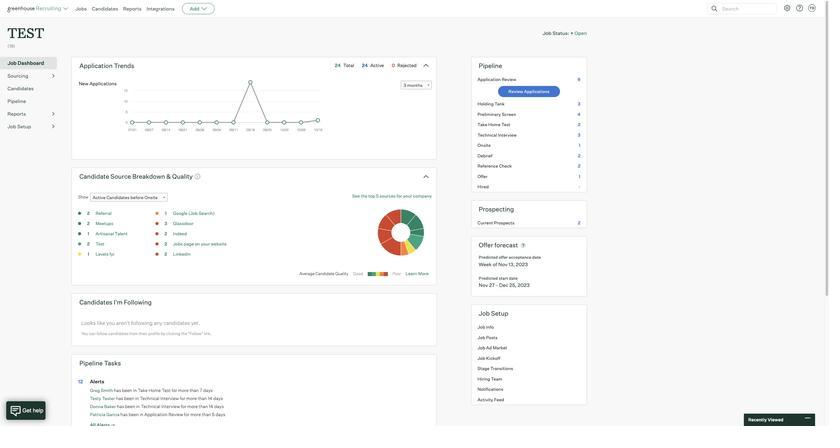 Task type: locate. For each thing, give the bounding box(es) containing it.
0 vertical spatial date
[[533, 255, 541, 260]]

configure image
[[784, 4, 792, 12]]

1
[[579, 143, 581, 148], [579, 174, 581, 179], [165, 211, 167, 216], [88, 231, 89, 237], [88, 252, 89, 257]]

1 link for levels fyi
[[82, 252, 95, 259]]

1 vertical spatial the
[[181, 332, 187, 337]]

reference
[[478, 164, 499, 169]]

1 vertical spatial onsite
[[145, 195, 158, 201]]

job
[[543, 30, 552, 36], [7, 60, 17, 66], [7, 124, 16, 130], [479, 310, 490, 318], [478, 325, 486, 330], [478, 335, 486, 341], [478, 346, 486, 351], [478, 356, 486, 361]]

date inside predicted offer acceptance date week of nov 13, 2023
[[533, 255, 541, 260]]

quality right &
[[172, 173, 193, 181]]

candidate right average
[[316, 272, 335, 277]]

1 vertical spatial nov
[[479, 283, 488, 289]]

0 vertical spatial pipeline
[[479, 62, 502, 70]]

0 vertical spatial application
[[79, 62, 113, 70]]

1 horizontal spatial candidates link
[[92, 6, 118, 12]]

candidate up show at the left of the page
[[79, 173, 109, 181]]

td button
[[808, 3, 818, 13]]

nov left 27 on the right of the page
[[479, 283, 488, 289]]

5 inside greg smith has been in take home test for more than 7 days testy tester has been in technical interview for more than 14 days donna baker has been in technical interview for more than 14 days patricia garcia has been in application review for more than 5 days
[[212, 413, 215, 418]]

job ad market link
[[472, 343, 587, 354]]

0 horizontal spatial pipeline
[[7, 98, 26, 104]]

total
[[343, 62, 354, 68]]

predicted inside predicted offer acceptance date week of nov 13, 2023
[[479, 255, 498, 260]]

job posts
[[478, 335, 498, 341]]

google (job search)
[[173, 211, 215, 216]]

any
[[154, 320, 162, 327]]

1 vertical spatial candidates link
[[7, 85, 55, 92]]

0 horizontal spatial nov
[[479, 283, 488, 289]]

0 vertical spatial your
[[403, 194, 412, 199]]

looks
[[81, 320, 96, 327]]

0 vertical spatial home
[[489, 122, 501, 127]]

your left 'company'
[[403, 194, 412, 199]]

0 horizontal spatial applications
[[90, 81, 117, 87]]

candidates link
[[92, 6, 118, 12], [7, 85, 55, 92]]

0 horizontal spatial the
[[181, 332, 187, 337]]

pipeline down sourcing
[[7, 98, 26, 104]]

job for job setup link
[[7, 124, 16, 130]]

setup down the "pipeline" link at the left top of the page
[[17, 124, 31, 130]]

0 horizontal spatial your
[[201, 242, 210, 247]]

1 link
[[160, 211, 172, 218], [82, 231, 95, 238], [82, 252, 95, 259]]

1 horizontal spatial job setup
[[479, 310, 509, 318]]

more
[[419, 271, 429, 277]]

job for "job dashboard" 'link'
[[7, 60, 17, 66]]

see the top 5 sources for your company
[[352, 194, 432, 199]]

you
[[81, 332, 88, 337]]

more
[[178, 388, 189, 394], [186, 396, 197, 402], [187, 405, 198, 410], [191, 413, 201, 418]]

1 link left 'artisanal'
[[82, 231, 95, 238]]

1 link up 3 link
[[160, 211, 172, 218]]

0 vertical spatial setup
[[17, 124, 31, 130]]

1 vertical spatial job setup
[[479, 310, 509, 318]]

candidate source data is not real-time. data may take up to two days to reflect accurately. element
[[193, 171, 201, 182]]

2 predicted from the top
[[479, 276, 498, 281]]

24 right total
[[362, 62, 368, 68]]

1 vertical spatial 1 link
[[82, 231, 95, 238]]

linkedin link
[[173, 252, 191, 257]]

0 horizontal spatial take
[[138, 388, 148, 394]]

job info
[[478, 325, 494, 330]]

candidates
[[164, 320, 190, 327], [108, 332, 129, 337]]

1 predicted from the top
[[479, 255, 498, 260]]

nov down "offer"
[[499, 262, 508, 268]]

onsite up debrief
[[478, 143, 491, 148]]

1 vertical spatial take
[[138, 388, 148, 394]]

1 vertical spatial test
[[96, 242, 104, 247]]

td button
[[809, 4, 816, 12]]

job inside 'link'
[[7, 60, 17, 66]]

0 vertical spatial jobs
[[76, 6, 87, 12]]

3 down 4
[[578, 133, 581, 138]]

application inside greg smith has been in take home test for more than 7 days testy tester has been in technical interview for more than 14 days donna baker has been in technical interview for more than 14 days patricia garcia has been in application review for more than 5 days
[[144, 413, 168, 418]]

24 total
[[335, 62, 354, 68]]

predicted inside predicted start date nov 27 - dec 25, 2023
[[479, 276, 498, 281]]

job for job kickoff link
[[478, 356, 486, 361]]

new applications
[[79, 81, 117, 87]]

page
[[184, 242, 194, 247]]

the left top
[[361, 194, 368, 199]]

candidates link right jobs link
[[92, 6, 118, 12]]

1 vertical spatial reports link
[[7, 110, 55, 118]]

0 horizontal spatial reports link
[[7, 110, 55, 118]]

2 vertical spatial pipeline
[[79, 360, 103, 368]]

predicted up week
[[479, 255, 498, 260]]

3 months link
[[401, 81, 432, 90]]

meetups
[[96, 221, 113, 227]]

application for application trends
[[79, 62, 113, 70]]

12
[[78, 379, 83, 385]]

preliminary
[[478, 112, 501, 117]]

reports
[[123, 6, 142, 12], [7, 111, 26, 117]]

- link
[[472, 182, 587, 192]]

2 vertical spatial test
[[162, 388, 171, 394]]

0 horizontal spatial home
[[149, 388, 161, 394]]

1 vertical spatial your
[[201, 242, 210, 247]]

offer for offer forecast
[[479, 242, 494, 249]]

0 horizontal spatial application
[[79, 62, 113, 70]]

0 horizontal spatial date
[[509, 276, 518, 281]]

2023 for week of nov 13, 2023
[[516, 262, 528, 268]]

review
[[502, 77, 517, 82], [509, 89, 523, 94], [169, 413, 183, 418]]

1 horizontal spatial home
[[489, 122, 501, 127]]

candidates link down sourcing link
[[7, 85, 55, 92]]

2 vertical spatial 1 link
[[82, 252, 95, 259]]

1 24 from the left
[[335, 62, 341, 68]]

3 left months
[[404, 83, 407, 88]]

1 for artisanal talent
[[88, 231, 89, 237]]

predicted up 27 on the right of the page
[[479, 276, 498, 281]]

2 vertical spatial application
[[144, 413, 168, 418]]

2 link for meetups
[[82, 221, 95, 228]]

1 vertical spatial quality
[[336, 272, 349, 277]]

learn more link
[[406, 271, 429, 277]]

0 vertical spatial interview
[[498, 133, 517, 138]]

technical
[[478, 133, 497, 138], [140, 396, 159, 402], [141, 405, 160, 410]]

1 vertical spatial 5
[[212, 413, 215, 418]]

1 vertical spatial offer
[[479, 242, 494, 249]]

1 horizontal spatial candidate
[[316, 272, 335, 277]]

0 horizontal spatial test
[[96, 242, 104, 247]]

reports left integrations
[[123, 6, 142, 12]]

24 left total
[[335, 62, 341, 68]]

1 horizontal spatial pipeline
[[79, 360, 103, 368]]

applications for new applications
[[90, 81, 117, 87]]

active
[[371, 62, 384, 68], [93, 195, 106, 201]]

prospects
[[494, 220, 515, 226]]

recently viewed
[[749, 418, 784, 423]]

0 vertical spatial review
[[502, 77, 517, 82]]

&
[[166, 173, 171, 181]]

0 vertical spatial predicted
[[479, 255, 498, 260]]

0 horizontal spatial setup
[[17, 124, 31, 130]]

1 horizontal spatial nov
[[499, 262, 508, 268]]

offer down reference
[[478, 174, 488, 179]]

job setup link
[[7, 123, 55, 130]]

has right tester on the left bottom of page
[[116, 396, 123, 402]]

pipeline
[[479, 62, 502, 70], [7, 98, 26, 104], [79, 360, 103, 368]]

greenhouse recruiting image
[[7, 5, 63, 12]]

been right garcia
[[129, 413, 139, 418]]

current
[[478, 220, 493, 226]]

job dashboard link
[[7, 59, 55, 67]]

onsite inside active candidates before onsite link
[[145, 195, 158, 201]]

date up 25,
[[509, 276, 518, 281]]

0 horizontal spatial jobs
[[76, 6, 87, 12]]

has right smith
[[114, 388, 121, 394]]

0 vertical spatial offer
[[478, 174, 488, 179]]

quality
[[172, 173, 193, 181], [336, 272, 349, 277]]

1 vertical spatial 2023
[[518, 283, 530, 289]]

feed
[[494, 398, 504, 403]]

2023 down acceptance
[[516, 262, 528, 268]]

your right on
[[201, 242, 210, 247]]

0 vertical spatial onsite
[[478, 143, 491, 148]]

has right garcia
[[121, 413, 128, 418]]

top
[[369, 194, 375, 199]]

0 vertical spatial nov
[[499, 262, 508, 268]]

1 for google (job search)
[[165, 211, 167, 216]]

offer for offer
[[478, 174, 488, 179]]

0 horizontal spatial onsite
[[145, 195, 158, 201]]

pipeline up alerts
[[79, 360, 103, 368]]

0 vertical spatial candidates
[[164, 320, 190, 327]]

can
[[89, 332, 96, 337]]

0 horizontal spatial candidates
[[108, 332, 129, 337]]

screen
[[502, 112, 516, 117]]

2023 inside predicted offer acceptance date week of nov 13, 2023
[[516, 262, 528, 268]]

2 horizontal spatial application
[[478, 77, 501, 82]]

1 vertical spatial applications
[[524, 89, 550, 94]]

1 vertical spatial setup
[[491, 310, 509, 318]]

2 24 from the left
[[362, 62, 368, 68]]

1 horizontal spatial the
[[361, 194, 368, 199]]

average
[[300, 272, 315, 277]]

1 horizontal spatial setup
[[491, 310, 509, 318]]

date right acceptance
[[533, 255, 541, 260]]

days
[[203, 388, 213, 394], [213, 396, 223, 402], [214, 405, 224, 410], [216, 413, 225, 418]]

0 horizontal spatial 5
[[212, 413, 215, 418]]

reports down the "pipeline" link at the left top of the page
[[7, 111, 26, 117]]

1 horizontal spatial take
[[478, 122, 488, 127]]

date
[[533, 255, 541, 260], [509, 276, 518, 281]]

1 vertical spatial interview
[[160, 396, 179, 402]]

setup up info
[[491, 310, 509, 318]]

0 vertical spatial quality
[[172, 173, 193, 181]]

-
[[579, 184, 581, 190], [496, 283, 498, 289]]

1 vertical spatial -
[[496, 283, 498, 289]]

date inside predicted start date nov 27 - dec 25, 2023
[[509, 276, 518, 281]]

job setup down the "pipeline" link at the left top of the page
[[7, 124, 31, 130]]

levels fyi
[[96, 252, 114, 257]]

been right smith
[[122, 388, 132, 394]]

1 horizontal spatial applications
[[524, 89, 550, 94]]

reports link down the "pipeline" link at the left top of the page
[[7, 110, 55, 118]]

1 vertical spatial predicted
[[479, 276, 498, 281]]

onsite right before
[[145, 195, 158, 201]]

greg smith has been in take home test for more than 7 days testy tester has been in technical interview for more than 14 days donna baker has been in technical interview for more than 14 days patricia garcia has been in application review for more than 5 days
[[90, 388, 225, 418]]

reports link left integrations
[[123, 6, 142, 12]]

active candidates before onsite link
[[90, 193, 167, 202]]

been right tester on the left bottom of page
[[124, 396, 134, 402]]

the
[[361, 194, 368, 199], [181, 332, 187, 337]]

0 vertical spatial candidate
[[79, 173, 109, 181]]

baker
[[104, 405, 116, 410]]

nov inside predicted start date nov 27 - dec 25, 2023
[[479, 283, 488, 289]]

home inside greg smith has been in take home test for more than 7 days testy tester has been in technical interview for more than 14 days donna baker has been in technical interview for more than 14 days patricia garcia has been in application review for more than 5 days
[[149, 388, 161, 394]]

0 horizontal spatial candidate
[[79, 173, 109, 181]]

testy
[[90, 396, 101, 402]]

1 vertical spatial reports
[[7, 111, 26, 117]]

0 vertical spatial test
[[502, 122, 511, 127]]

google (job search) link
[[173, 211, 215, 216]]

the right clicking
[[181, 332, 187, 337]]

i'm
[[114, 299, 123, 307]]

1 horizontal spatial application
[[144, 413, 168, 418]]

active right show at the left of the page
[[93, 195, 106, 201]]

1 horizontal spatial jobs
[[173, 242, 183, 247]]

0 vertical spatial 5
[[376, 194, 379, 199]]

setup
[[17, 124, 31, 130], [491, 310, 509, 318]]

0 vertical spatial reports link
[[123, 6, 142, 12]]

1 horizontal spatial test
[[162, 388, 171, 394]]

current prospects
[[478, 220, 515, 226]]

1 vertical spatial active
[[93, 195, 106, 201]]

0 vertical spatial applications
[[90, 81, 117, 87]]

1 vertical spatial home
[[149, 388, 161, 394]]

0 vertical spatial -
[[579, 184, 581, 190]]

average candidate quality
[[300, 272, 349, 277]]

job setup up info
[[479, 310, 509, 318]]

2 link for referral
[[82, 211, 95, 218]]

nov inside predicted offer acceptance date week of nov 13, 2023
[[499, 262, 508, 268]]

0 horizontal spatial reports
[[7, 111, 26, 117]]

ad
[[487, 346, 492, 351]]

offer up week
[[479, 242, 494, 249]]

2023 right 25,
[[518, 283, 530, 289]]

1 horizontal spatial date
[[533, 255, 541, 260]]

predicted for week
[[479, 255, 498, 260]]

candidates down aren't
[[108, 332, 129, 337]]

1 link left the levels
[[82, 252, 95, 259]]

0 vertical spatial reports
[[123, 6, 142, 12]]

artisanal
[[96, 231, 114, 237]]

sourcing
[[7, 73, 28, 79]]

job for job ad market "link"
[[478, 346, 486, 351]]

looks like you aren't following any candidates yet.
[[81, 320, 200, 327]]

pipeline up application review
[[479, 62, 502, 70]]

2 vertical spatial review
[[169, 413, 183, 418]]

5
[[376, 194, 379, 199], [212, 413, 215, 418]]

1 horizontal spatial 24
[[362, 62, 368, 68]]

quality left good on the bottom left of the page
[[336, 272, 349, 277]]

2023 for nov 27 - dec 25, 2023
[[518, 283, 530, 289]]

notifications
[[478, 387, 504, 393]]

job inside "link"
[[478, 346, 486, 351]]

job for job posts link
[[478, 335, 486, 341]]

1 vertical spatial review
[[509, 89, 523, 94]]

1 vertical spatial pipeline
[[7, 98, 26, 104]]

source
[[111, 173, 131, 181]]

1 horizontal spatial reports link
[[123, 6, 142, 12]]

job for job info link
[[478, 325, 486, 330]]

hiring team link
[[472, 374, 587, 385]]

2023 inside predicted start date nov 27 - dec 25, 2023
[[518, 283, 530, 289]]

predicted for 27
[[479, 276, 498, 281]]

active left 0 at the top left
[[371, 62, 384, 68]]

candidates up clicking
[[164, 320, 190, 327]]

test link
[[7, 17, 44, 43]]

0 horizontal spatial candidates link
[[7, 85, 55, 92]]



Task type: describe. For each thing, give the bounding box(es) containing it.
1 vertical spatial candidate
[[316, 272, 335, 277]]

referral link
[[96, 211, 112, 216]]

patricia
[[90, 413, 105, 418]]

fyi
[[110, 252, 114, 257]]

candidate source data is not real-time. data may take up to two days to reflect accurately. image
[[194, 174, 201, 180]]

application for application review
[[478, 77, 501, 82]]

acceptance
[[509, 255, 532, 260]]

job ad market
[[478, 346, 508, 351]]

1 vertical spatial 14
[[209, 405, 213, 410]]

donna
[[90, 405, 103, 410]]

website
[[211, 242, 227, 247]]

2 vertical spatial technical
[[141, 405, 160, 410]]

candidates down sourcing
[[7, 85, 34, 92]]

3 months
[[404, 83, 423, 88]]

2 horizontal spatial pipeline
[[479, 62, 502, 70]]

review applications
[[509, 89, 550, 94]]

1 for levels fyi
[[88, 252, 89, 257]]

predicted offer acceptance date week of nov 13, 2023
[[479, 255, 541, 268]]

0 vertical spatial technical
[[478, 133, 497, 138]]

job kickoff
[[478, 356, 501, 361]]

applications for review applications
[[524, 89, 550, 94]]

1 horizontal spatial candidates
[[164, 320, 190, 327]]

2 vertical spatial interview
[[161, 405, 180, 410]]

0 rejected
[[392, 62, 417, 68]]

0 vertical spatial 14
[[208, 396, 212, 402]]

levels
[[96, 252, 109, 257]]

talent
[[115, 231, 128, 237]]

prospecting
[[479, 206, 514, 213]]

dashboard
[[18, 60, 44, 66]]

transitions
[[491, 367, 514, 372]]

candidates left before
[[107, 195, 130, 201]]

you
[[106, 320, 115, 327]]

2 horizontal spatial test
[[502, 122, 511, 127]]

0 vertical spatial take
[[478, 122, 488, 127]]

2 link for test
[[82, 241, 95, 249]]

sources
[[380, 194, 396, 199]]

0 vertical spatial active
[[371, 62, 384, 68]]

job info link
[[472, 323, 587, 333]]

hiring team
[[478, 377, 503, 382]]

stage transitions link
[[472, 364, 587, 374]]

donna baker link
[[90, 405, 116, 410]]

candidates up the like
[[79, 299, 112, 307]]

activity feed link
[[472, 395, 587, 406]]

6
[[578, 77, 581, 82]]

from
[[130, 332, 138, 337]]

application trends
[[79, 62, 134, 70]]

test link
[[96, 242, 104, 247]]

2 link for jobs page on your website
[[160, 241, 172, 249]]

week
[[479, 262, 492, 268]]

Search text field
[[721, 4, 771, 13]]

1 horizontal spatial your
[[403, 194, 412, 199]]

learn more
[[406, 271, 429, 277]]

12 link
[[78, 379, 89, 385]]

in right tester on the left bottom of page
[[135, 396, 139, 402]]

holding
[[478, 101, 494, 107]]

learn
[[406, 271, 418, 277]]

linkedin
[[173, 252, 191, 257]]

team
[[491, 377, 503, 382]]

google
[[173, 211, 188, 216]]

test inside greg smith has been in take home test for more than 7 days testy tester has been in technical interview for more than 14 days donna baker has been in technical interview for more than 14 days patricia garcia has been in application review for more than 5 days
[[162, 388, 171, 394]]

in right garcia
[[140, 413, 144, 418]]

1 horizontal spatial onsite
[[478, 143, 491, 148]]

artisanal talent link
[[96, 231, 128, 237]]

candidates right jobs link
[[92, 6, 118, 12]]

market
[[493, 346, 508, 351]]

3 left glassdoor link
[[165, 221, 167, 227]]

tasks
[[104, 360, 121, 368]]

jobs for jobs page on your website
[[173, 242, 183, 247]]

test (19)
[[7, 24, 44, 49]]

dec
[[500, 283, 509, 289]]

recently
[[749, 418, 767, 423]]

2 link for linkedin
[[160, 252, 172, 259]]

0 horizontal spatial active
[[93, 195, 106, 201]]

0 horizontal spatial job setup
[[7, 124, 31, 130]]

yet.
[[191, 320, 200, 327]]

jobs link
[[76, 6, 87, 12]]

greg smith link
[[90, 388, 113, 394]]

status:
[[553, 30, 570, 36]]

1 horizontal spatial -
[[579, 184, 581, 190]]

job dashboard
[[7, 60, 44, 66]]

1 horizontal spatial 5
[[376, 194, 379, 199]]

patricia garcia link
[[90, 413, 120, 418]]

2 link for indeed
[[160, 231, 172, 238]]

4
[[578, 112, 581, 117]]

start
[[499, 276, 508, 281]]

greg
[[90, 388, 100, 394]]

1 link for google (job search)
[[160, 211, 172, 218]]

jobs for jobs
[[76, 6, 87, 12]]

kickoff
[[487, 356, 501, 361]]

1 vertical spatial candidates
[[108, 332, 129, 337]]

test
[[7, 24, 44, 42]]

info
[[487, 325, 494, 330]]

glassdoor
[[173, 221, 194, 227]]

check
[[499, 164, 512, 169]]

aren't
[[116, 320, 130, 327]]

following
[[131, 320, 153, 327]]

hiring
[[478, 377, 490, 382]]

candidates i'm following
[[79, 299, 152, 307]]

24 for 24 active
[[362, 62, 368, 68]]

in right smith
[[133, 388, 137, 394]]

- inside predicted start date nov 27 - dec 25, 2023
[[496, 283, 498, 289]]

take inside greg smith has been in take home test for more than 7 days testy tester has been in technical interview for more than 14 days donna baker has been in technical interview for more than 14 days patricia garcia has been in application review for more than 5 days
[[138, 388, 148, 394]]

good
[[353, 272, 363, 277]]

0 horizontal spatial quality
[[172, 173, 193, 181]]

0 vertical spatial the
[[361, 194, 368, 199]]

like
[[97, 320, 105, 327]]

td
[[810, 6, 815, 10]]

on
[[195, 242, 200, 247]]

viewed
[[768, 418, 784, 423]]

review inside greg smith has been in take home test for more than 7 days testy tester has been in technical interview for more than 14 days donna baker has been in technical interview for more than 14 days patricia garcia has been in application review for more than 5 days
[[169, 413, 183, 418]]

stage transitions
[[478, 367, 514, 372]]

alerts
[[90, 379, 104, 385]]

predicted start date nov 27 - dec 25, 2023
[[479, 276, 530, 289]]

3 up 4
[[578, 101, 581, 107]]

jobs page on your website
[[173, 242, 227, 247]]

3 link
[[160, 221, 172, 228]]

24 active
[[362, 62, 384, 68]]

activity
[[478, 398, 494, 403]]

debrief
[[478, 153, 493, 159]]

new
[[79, 81, 89, 87]]

stage
[[478, 367, 490, 372]]

been right baker at the left of page
[[125, 405, 135, 410]]

rejected
[[398, 62, 417, 68]]

forecast
[[495, 242, 518, 249]]

glassdoor link
[[173, 221, 194, 227]]

25,
[[510, 283, 517, 289]]

see the top 5 sources for your company link
[[352, 193, 432, 199]]

tank
[[495, 101, 505, 107]]

1 vertical spatial technical
[[140, 396, 159, 402]]

in right baker at the left of page
[[136, 405, 140, 410]]

clicking
[[166, 332, 180, 337]]

artisanal talent
[[96, 231, 128, 237]]

27
[[489, 283, 495, 289]]

integrations link
[[147, 6, 175, 12]]

24 for 24 total
[[335, 62, 341, 68]]

"follow"
[[188, 332, 203, 337]]

has right baker at the left of page
[[117, 405, 124, 410]]

1 link for artisanal talent
[[82, 231, 95, 238]]



Task type: vqa. For each thing, say whether or not it's contained in the screenshot.
Not sure which job? Pick the closest option and make sure to leave a note for the hiring team!
no



